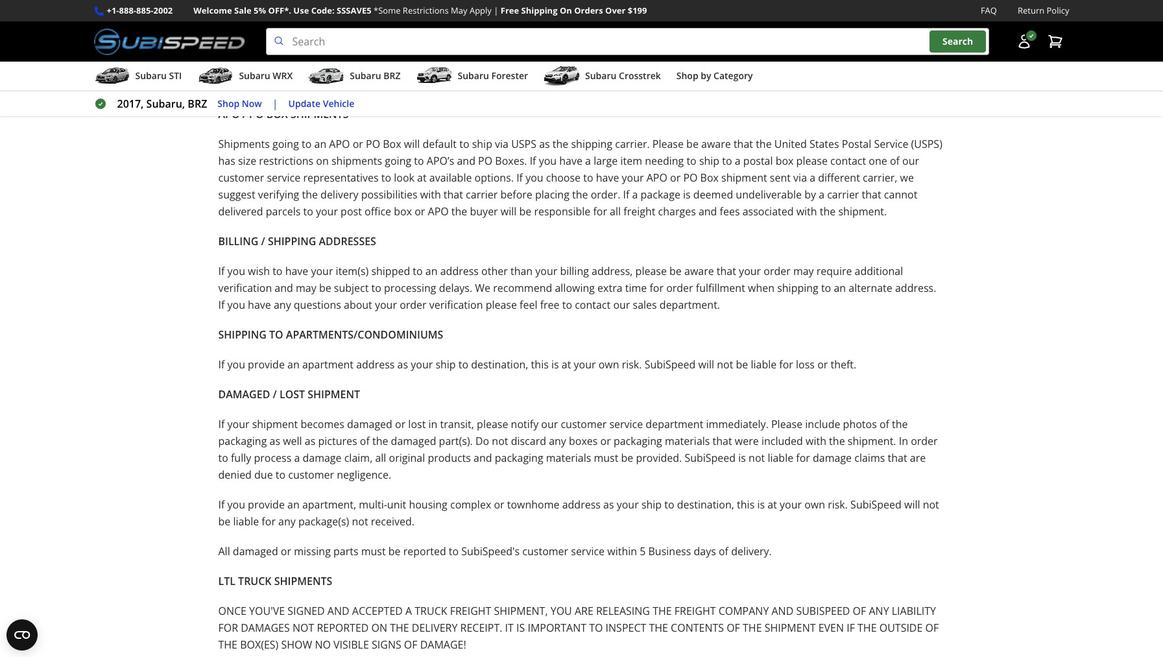 Task type: describe. For each thing, give the bounding box(es) containing it.
of down the company
[[727, 621, 740, 635]]

a subaru sti thumbnail image image
[[94, 66, 130, 86]]

*if you provide an apartment address as your ship to destination, this is at your own risk. subispeed will not be liable for loss or theft.
[[218, 77, 865, 92]]

buyer
[[470, 204, 498, 219]]

of up if on the right bottom of the page
[[853, 604, 866, 618]]

0 vertical spatial delivered
[[314, 18, 360, 32]]

0 vertical spatial going
[[272, 137, 299, 151]]

as up "process"
[[270, 434, 280, 448]]

shipment. inside the shipments going to an apo or po box will default to ship via usps as the shipping carrier. please be aware that the united states postal service (usps) has size restrictions on shipments going to apo's and po boxes. if you have a large item needing to ship to a postal box please contact one of our customer service representatives to look at available options. if you choose to have your apo or po box shipment sent via a different carrier, we suggest verifying the delivery possibilities with that carrier before placing the order. if a package is deemed undeliverable by a carrier that cannot delivered parcels to your post office box or apo the buyer will be responsible for all freight charges and fees associated with the shipment.
[[838, 204, 887, 219]]

well
[[283, 434, 302, 448]]

or left missing
[[281, 544, 291, 559]]

the up the "postal"
[[756, 137, 772, 151]]

2 freight from the left
[[674, 604, 716, 618]]

charges
[[658, 204, 696, 219]]

department.
[[660, 298, 720, 312]]

the up in
[[892, 417, 908, 431]]

to inside if you provide an apartment, multi-unit housing complex or townhome address as your ship to destination, this is at your own risk. subispeed will not be liable for any package(s) not received.
[[664, 498, 674, 512]]

delivery.
[[731, 544, 772, 559]]

the left buyer
[[451, 204, 467, 219]]

subaru for subaru forester
[[458, 69, 489, 82]]

day
[[250, 18, 268, 32]]

a up freight
[[632, 188, 638, 202]]

shipment. inside if your shipment becomes damaged or lost in transit, please notify our customer service department immediately. please include photos of the packaging as well as pictures of the damaged part(s). do not discard any boxes or packaging materials that were included with the shipment. in order to fully process a damage claim, all original products and packaging materials must be provided. subispeed is not liable for damage claims that are denied due to customer negligence.
[[848, 434, 896, 448]]

0 horizontal spatial 5
[[377, 47, 383, 62]]

subaru crosstrek
[[585, 69, 661, 82]]

of right photos
[[880, 417, 889, 431]]

0 vertical spatial shipping
[[268, 234, 316, 249]]

brz inside 'dropdown button'
[[384, 69, 401, 82]]

2017, subaru, brz
[[117, 97, 207, 111]]

ups 3-day service - delivered within 3 business days
[[218, 18, 473, 32]]

or down needing
[[670, 171, 681, 185]]

needing
[[645, 154, 684, 168]]

suggest
[[218, 188, 255, 202]]

return policy link
[[1018, 4, 1069, 18]]

ship inside if you provide an apartment, multi-unit housing complex or townhome address as your ship to destination, this is at your own risk. subispeed will not be liable for any package(s) not received.
[[641, 498, 662, 512]]

billing
[[218, 234, 258, 249]]

1 vertical spatial -
[[280, 47, 284, 62]]

an for if you provide an apartment address as your ship to destination, this is at your own risk. subispeed will not be liable for loss or theft.
[[287, 358, 300, 372]]

order.
[[591, 188, 620, 202]]

and up available
[[457, 154, 475, 168]]

or inside if you provide an apartment, multi-unit housing complex or townhome address as your ship to destination, this is at your own risk. subispeed will not be liable for any package(s) not received.
[[494, 498, 504, 512]]

to up order.
[[583, 171, 593, 185]]

subaru for subaru sti
[[135, 69, 167, 82]]

0 vertical spatial with
[[420, 188, 441, 202]]

1 horizontal spatial box
[[700, 171, 719, 185]]

over
[[605, 5, 626, 16]]

our inside if your shipment becomes damaged or lost in transit, please notify our customer service department immediately. please include photos of the packaging as well as pictures of the damaged part(s). do not discard any boxes or packaging materials that were included with the shipment. in order to fully process a damage claim, all original products and packaging materials must be provided. subispeed is not liable for damage claims that are denied due to customer negligence.
[[541, 417, 558, 431]]

risk. for if you provide an apartment address as your ship to destination, this is at your own risk. subispeed will not be liable for loss or theft.
[[622, 358, 642, 372]]

is down "free"
[[551, 358, 559, 372]]

a inside if your shipment becomes damaged or lost in transit, please notify our customer service department immediately. please include photos of the packaging as well as pictures of the damaged part(s). do not discard any boxes or packaging materials that were included with the shipment. in order to fully process a damage claim, all original products and packaging materials must be provided. subispeed is not liable for damage claims that are denied due to customer negligence.
[[294, 451, 300, 465]]

you inside if you provide an apartment, multi-unit housing complex or townhome address as your ship to destination, this is at your own risk. subispeed will not be liable for any package(s) not received.
[[227, 498, 245, 512]]

1 and from the left
[[327, 604, 349, 618]]

subject
[[334, 281, 369, 295]]

0 vertical spatial business
[[404, 18, 447, 32]]

on
[[560, 5, 572, 16]]

package(s)
[[298, 514, 349, 529]]

1 horizontal spatial packaging
[[495, 451, 543, 465]]

you up 'damaged'
[[227, 358, 245, 372]]

customer down townhome
[[522, 544, 568, 559]]

1 vertical spatial within
[[335, 47, 365, 62]]

0 horizontal spatial shipping
[[218, 328, 267, 342]]

sale
[[234, 5, 251, 16]]

subaru sti button
[[94, 64, 182, 90]]

different
[[818, 171, 860, 185]]

1 vertical spatial shipments
[[274, 574, 332, 588]]

0 vertical spatial box
[[383, 137, 401, 151]]

at inside if you provide an apartment, multi-unit housing complex or townhome address as your ship to destination, this is at your own risk. subispeed will not be liable for any package(s) not received.
[[768, 498, 777, 512]]

is inside if your shipment becomes damaged or lost in transit, please notify our customer service department immediately. please include photos of the packaging as well as pictures of the damaged part(s). do not discard any boxes or packaging materials that were included with the shipment. in order to fully process a damage claim, all original products and packaging materials must be provided. subispeed is not liable for damage claims that are denied due to customer negligence.
[[738, 451, 746, 465]]

2 vertical spatial within
[[607, 544, 637, 559]]

as inside the shipments going to an apo or po box will default to ship via usps as the shipping carrier. please be aware that the united states postal service (usps) has size restrictions on shipments going to apo's and po boxes. if you have a large item needing to ship to a postal box please contact one of our customer service representatives to look at available options. if you choose to have your apo or po box shipment sent via a different carrier, we suggest verifying the delivery possibilities with that carrier before placing the order. if a package is deemed undeliverable by a carrier that cannot delivered parcels to your post office box or apo the buyer will be responsible for all freight charges and fees associated with the shipment.
[[539, 137, 550, 151]]

if you wish to have your item(s) shipped to an address other than your billing address, please be aware that your order may require additional verification and may be subject to processing delays. we recommend allowing extra time for order fulfillment when shipping to an alternate address. if you have any questions about your order verification please feel free to contact our sales department.
[[218, 264, 936, 312]]

to down shipped
[[371, 281, 381, 295]]

the down "include"
[[829, 434, 845, 448]]

allowing
[[555, 281, 595, 295]]

search button
[[930, 31, 986, 52]]

visible
[[333, 638, 369, 652]]

or down possibilities
[[415, 204, 425, 219]]

1 vertical spatial must
[[361, 544, 386, 559]]

to right a subaru forester thumbnail image
[[464, 77, 474, 92]]

alternate
[[849, 281, 892, 295]]

to up possibilities
[[381, 171, 391, 185]]

contact inside the shipments going to an apo or po box will default to ship via usps as the shipping carrier. please be aware that the united states postal service (usps) has size restrictions on shipments going to apo's and po boxes. if you have a large item needing to ship to a postal box please contact one of our customer service representatives to look at available options. if you choose to have your apo or po box shipment sent via a different carrier, we suggest verifying the delivery possibilities with that carrier before placing the order. if a package is deemed undeliverable by a carrier that cannot delivered parcels to your post office box or apo the buyer will be responsible for all freight charges and fees associated with the shipment.
[[830, 154, 866, 168]]

of inside the shipments going to an apo or po box will default to ship via usps as the shipping carrier. please be aware that the united states postal service (usps) has size restrictions on shipments going to apo's and po boxes. if you have a large item needing to ship to a postal box please contact one of our customer service representatives to look at available options. if you choose to have your apo or po box shipment sent via a different carrier, we suggest verifying the delivery possibilities with that carrier before placing the order. if a package is deemed undeliverable by a carrier that cannot delivered parcels to your post office box or apo the buyer will be responsible for all freight charges and fees associated with the shipment.
[[890, 154, 900, 168]]

2 damage from the left
[[813, 451, 852, 465]]

po up shipments
[[366, 137, 380, 151]]

wrx
[[273, 69, 293, 82]]

to right "free"
[[562, 298, 572, 312]]

2 carrier from the left
[[827, 188, 859, 202]]

an for shipments going to an apo or po box will default to ship via usps as the shipping carrier. please be aware that the united states postal service (usps) has size restrictions on shipments going to apo's and po boxes. if you have a large item needing to ship to a postal box please contact one of our customer service representatives to look at available options. if you choose to have your apo or po box shipment sent via a different carrier, we suggest verifying the delivery possibilities with that carrier before placing the order. if a package is deemed undeliverable by a carrier that cannot delivered parcels to your post office box or apo the buyer will be responsible for all freight charges and fees associated with the shipment.
[[314, 137, 326, 151]]

the down the company
[[743, 621, 762, 635]]

postal
[[743, 154, 773, 168]]

*if
[[218, 77, 230, 92]]

to down require
[[821, 281, 831, 295]]

address inside if you provide an apartment, multi-unit housing complex or townhome address as your ship to destination, this is at your own risk. subispeed will not be liable for any package(s) not received.
[[562, 498, 601, 512]]

subispeed inside if you provide an apartment, multi-unit housing complex or townhome address as your ship to destination, this is at your own risk. subispeed will not be liable for any package(s) not received.
[[851, 498, 902, 512]]

provide for if you provide an apartment address as your ship to destination, this is at your own risk. subispeed will not be liable for loss or theft.
[[248, 358, 285, 372]]

2017,
[[117, 97, 144, 111]]

address left a subaru forester thumbnail image
[[362, 77, 400, 92]]

1 vertical spatial business
[[385, 47, 428, 62]]

boxes.
[[495, 154, 527, 168]]

po up options.
[[478, 154, 492, 168]]

a down different
[[819, 188, 825, 202]]

any inside if your shipment becomes damaged or lost in transit, please notify our customer service department immediately. please include photos of the packaging as well as pictures of the damaged part(s). do not discard any boxes or packaging materials that were included with the shipment. in order to fully process a damage claim, all original products and packaging materials must be provided. subispeed is not liable for damage claims that are denied due to customer negligence.
[[549, 434, 566, 448]]

denied
[[218, 468, 252, 482]]

update
[[288, 97, 321, 109]]

of right signs
[[404, 638, 417, 652]]

recommend
[[493, 281, 552, 295]]

that down in
[[888, 451, 907, 465]]

the up choose
[[553, 137, 568, 151]]

0 horizontal spatial via
[[495, 137, 509, 151]]

or right boxes
[[600, 434, 611, 448]]

as right well
[[305, 434, 315, 448]]

0 vertical spatial shipment
[[308, 387, 360, 402]]

that down immediately.
[[713, 434, 732, 448]]

other
[[481, 264, 508, 278]]

have up choose
[[559, 154, 582, 168]]

risk. inside if you provide an apartment, multi-unit housing complex or townhome address as your ship to destination, this is at your own risk. subispeed will not be liable for any package(s) not received.
[[828, 498, 848, 512]]

or up 'states'
[[823, 77, 834, 92]]

contact inside if you wish to have your item(s) shipped to an address other than your billing address, please be aware that your order may require additional verification and may be subject to processing delays. we recommend allowing extra time for order fulfillment when shipping to an alternate address. if you have any questions about your order verification please feel free to contact our sales department.
[[575, 298, 611, 312]]

do
[[475, 434, 489, 448]]

an for *if you provide an apartment address as your ship to destination, this is at your own risk. subispeed will not be liable for loss or theft.
[[293, 77, 305, 92]]

shipment inside the once you've signed and accepted a truck freight shipment, you are releasing the freight company and subispeed of any liability for damages not reported on the delivery receipt. it is important to inspect the contents of the shipment even if the outside of the box(es) show no visible signs of damage!
[[765, 621, 816, 635]]

to left the apo's
[[414, 154, 424, 168]]

apo left now
[[218, 107, 240, 121]]

is inside the shipments going to an apo or po box will default to ship via usps as the shipping carrier. please be aware that the united states postal service (usps) has size restrictions on shipments going to apo's and po boxes. if you have a large item needing to ship to a postal box please contact one of our customer service representatives to look at available options. if you choose to have your apo or po box shipment sent via a different carrier, we suggest verifying the delivery possibilities with that carrier before placing the order. if a package is deemed undeliverable by a carrier that cannot delivered parcels to your post office box or apo the buyer will be responsible for all freight charges and fees associated with the shipment.
[[683, 188, 691, 202]]

liable inside if you provide an apartment, multi-unit housing complex or townhome address as your ship to destination, this is at your own risk. subispeed will not be liable for any package(s) not received.
[[233, 514, 259, 529]]

freight
[[624, 204, 655, 219]]

885-
[[136, 5, 153, 16]]

0 horizontal spatial |
[[272, 97, 278, 111]]

you left wish on the left top of page
[[227, 264, 245, 278]]

if inside if your shipment becomes damaged or lost in transit, please notify our customer service department immediately. please include photos of the packaging as well as pictures of the damaged part(s). do not discard any boxes or packaging materials that were included with the shipment. in order to fully process a damage claim, all original products and packaging materials must be provided. subispeed is not liable for damage claims that are denied due to customer negligence.
[[218, 417, 225, 431]]

0 horizontal spatial to
[[269, 328, 283, 342]]

billing
[[560, 264, 589, 278]]

free
[[501, 5, 519, 16]]

subaru brz button
[[308, 64, 401, 90]]

subispeed left category
[[650, 77, 701, 92]]

1 horizontal spatial via
[[793, 171, 807, 185]]

the left delivery
[[302, 188, 318, 202]]

of up claim, on the bottom
[[360, 434, 370, 448]]

damaged / lost shipment
[[218, 387, 360, 402]]

0 horizontal spatial 3-
[[240, 18, 250, 32]]

update vehicle
[[288, 97, 354, 109]]

to right default
[[459, 137, 469, 151]]

shipment inside if your shipment becomes damaged or lost in transit, please notify our customer service department immediately. please include photos of the packaging as well as pictures of the damaged part(s). do not discard any boxes or packaging materials that were included with the shipment. in order to fully process a damage claim, all original products and packaging materials must be provided. subispeed is not liable for damage claims that are denied due to customer negligence.
[[252, 417, 298, 431]]

delivery
[[321, 188, 358, 202]]

the down a
[[390, 621, 409, 635]]

subispeed up department
[[645, 358, 696, 372]]

have down the billing / shipping addresses
[[285, 264, 308, 278]]

ship up transit,
[[436, 358, 456, 372]]

shipments
[[331, 154, 382, 168]]

apo up 'package'
[[647, 171, 667, 185]]

1 horizontal spatial may
[[793, 264, 814, 278]]

customer up apartment, on the left of the page
[[288, 468, 334, 482]]

post
[[341, 204, 362, 219]]

subaru for subaru brz
[[350, 69, 381, 82]]

damages
[[241, 621, 290, 635]]

/ for damaged
[[273, 387, 277, 402]]

all inside the shipments going to an apo or po box will default to ship via usps as the shipping carrier. please be aware that the united states postal service (usps) has size restrictions on shipments going to apo's and po boxes. if you have a large item needing to ship to a postal box please contact one of our customer service representatives to look at available options. if you choose to have your apo or po box shipment sent via a different carrier, we suggest verifying the delivery possibilities with that carrier before placing the order. if a package is deemed undeliverable by a carrier that cannot delivered parcels to your post office box or apo the buyer will be responsible for all freight charges and fees associated with the shipment.
[[610, 204, 621, 219]]

apo up shipments
[[329, 137, 350, 151]]

now
[[242, 97, 262, 109]]

shipping inside the shipments going to an apo or po box will default to ship via usps as the shipping carrier. please be aware that the united states postal service (usps) has size restrictions on shipments going to apo's and po boxes. if you have a large item needing to ship to a postal box please contact one of our customer service representatives to look at available options. if you choose to have your apo or po box shipment sent via a different carrier, we suggest verifying the delivery possibilities with that carrier before placing the order. if a package is deemed undeliverable by a carrier that cannot delivered parcels to your post office box or apo the buyer will be responsible for all freight charges and fees associated with the shipment.
[[571, 137, 612, 151]]

to up processing
[[413, 264, 423, 278]]

days
[[694, 544, 716, 559]]

1 vertical spatial delivered
[[286, 47, 332, 62]]

and inside if your shipment becomes damaged or lost in transit, please notify our customer service department immediately. please include photos of the packaging as well as pictures of the damaged part(s). do not discard any boxes or packaging materials that were included with the shipment. in order to fully process a damage claim, all original products and packaging materials must be provided. subispeed is not liable for damage claims that are denied due to customer negligence.
[[474, 451, 492, 465]]

subaru forester button
[[416, 64, 528, 90]]

our inside if you wish to have your item(s) shipped to an address other than your billing address, please be aware that your order may require additional verification and may be subject to processing delays. we recommend allowing extra time for order fulfillment when shipping to an alternate address. if you have any questions about your order verification please feel free to contact our sales department.
[[613, 298, 630, 312]]

shipment inside the shipments going to an apo or po box will default to ship via usps as the shipping carrier. please be aware that the united states postal service (usps) has size restrictions on shipments going to apo's and po boxes. if you have a large item needing to ship to a postal box please contact one of our customer service representatives to look at available options. if you choose to have your apo or po box shipment sent via a different carrier, we suggest verifying the delivery possibilities with that carrier before placing the order. if a package is deemed undeliverable by a carrier that cannot delivered parcels to your post office box or apo the buyer will be responsible for all freight charges and fees associated with the shipment.
[[721, 171, 767, 185]]

address inside if you wish to have your item(s) shipped to an address other than your billing address, please be aware that your order may require additional verification and may be subject to processing delays. we recommend allowing extra time for order fulfillment when shipping to an alternate address. if you have any questions about your order verification please feel free to contact our sales department.
[[440, 264, 479, 278]]

the up contents in the right bottom of the page
[[653, 604, 672, 618]]

any inside if you provide an apartment, multi-unit housing complex or townhome address as your ship to destination, this is at your own risk. subispeed will not be liable for any package(s) not received.
[[278, 514, 296, 529]]

0 vertical spatial |
[[494, 5, 498, 16]]

a left different
[[810, 171, 815, 185]]

look
[[394, 171, 414, 185]]

you down billing
[[227, 298, 245, 312]]

a left large
[[585, 154, 591, 168]]

delivered
[[218, 204, 263, 219]]

please inside if your shipment becomes damaged or lost in transit, please notify our customer service department immediately. please include photos of the packaging as well as pictures of the damaged part(s). do not discard any boxes or packaging materials that were included with the shipment. in order to fully process a damage claim, all original products and packaging materials must be provided. subispeed is not liable for damage claims that are denied due to customer negligence.
[[477, 417, 508, 431]]

becomes
[[301, 417, 344, 431]]

the right inspect
[[649, 621, 668, 635]]

2 vertical spatial business
[[648, 544, 691, 559]]

parcels
[[266, 204, 301, 219]]

damaged
[[218, 387, 270, 402]]

0 vertical spatial days
[[449, 18, 473, 32]]

to right needing
[[687, 154, 697, 168]]

0 horizontal spatial packaging
[[218, 434, 267, 448]]

restrictions
[[259, 154, 313, 168]]

order inside if your shipment becomes damaged or lost in transit, please notify our customer service department immediately. please include photos of the packaging as well as pictures of the damaged part(s). do not discard any boxes or packaging materials that were included with the shipment. in order to fully process a damage claim, all original products and packaging materials must be provided. subispeed is not liable for damage claims that are denied due to customer negligence.
[[911, 434, 938, 448]]

please inside the shipments going to an apo or po box will default to ship via usps as the shipping carrier. please be aware that the united states postal service (usps) has size restrictions on shipments going to apo's and po boxes. if you have a large item needing to ship to a postal box please contact one of our customer service representatives to look at available options. if you choose to have your apo or po box shipment sent via a different carrier, we suggest verifying the delivery possibilities with that carrier before placing the order. if a package is deemed undeliverable by a carrier that cannot delivered parcels to your post office box or apo the buyer will be responsible for all freight charges and fees associated with the shipment.
[[652, 137, 684, 151]]

this for if
[[531, 358, 549, 372]]

shop for shop by category
[[676, 69, 698, 82]]

have down wish on the left top of page
[[248, 298, 271, 312]]

ship up options.
[[472, 137, 492, 151]]

if inside if you provide an apartment, multi-unit housing complex or townhome address as your ship to destination, this is at your own risk. subispeed will not be liable for any package(s) not received.
[[218, 498, 225, 512]]

address,
[[592, 264, 633, 278]]

a subaru wrx thumbnail image image
[[197, 66, 234, 86]]

associated
[[743, 204, 794, 219]]

important
[[528, 621, 586, 635]]

0 horizontal spatial truck
[[238, 574, 272, 588]]

a subaru crosstrek thumbnail image image
[[544, 66, 580, 86]]

at inside the shipments going to an apo or po box will default to ship via usps as the shipping carrier. please be aware that the united states postal service (usps) has size restrictions on shipments going to apo's and po boxes. if you have a large item needing to ship to a postal box please contact one of our customer service representatives to look at available options. if you choose to have your apo or po box shipment sent via a different carrier, we suggest verifying the delivery possibilities with that carrier before placing the order. if a package is deemed undeliverable by a carrier that cannot delivered parcels to your post office box or apo the buyer will be responsible for all freight charges and fees associated with the shipment.
[[417, 171, 427, 185]]

for
[[218, 621, 238, 635]]

to right parcels
[[303, 204, 313, 219]]

the right if on the right bottom of the page
[[858, 621, 877, 635]]

free
[[540, 298, 560, 312]]

default
[[423, 137, 457, 151]]

any
[[869, 604, 889, 618]]

apartment for if
[[302, 358, 354, 372]]

large
[[594, 154, 618, 168]]

for inside if you wish to have your item(s) shipped to an address other than your billing address, please be aware that your order may require additional verification and may be subject to processing delays. we recommend allowing extra time for order fulfillment when shipping to an alternate address. if you have any questions about your order verification please feel free to contact our sales department.
[[650, 281, 664, 295]]

orders
[[574, 5, 603, 16]]

please down we
[[486, 298, 517, 312]]

any inside if you wish to have your item(s) shipped to an address other than your billing address, please be aware that your order may require additional verification and may be subject to processing delays. we recommend allowing extra time for order fulfillment when shipping to an alternate address. if you have any questions about your order verification please feel free to contact our sales department.
[[274, 298, 291, 312]]

it
[[505, 621, 514, 635]]

size
[[238, 154, 256, 168]]

carrier,
[[863, 171, 897, 185]]

customer inside the shipments going to an apo or po box will default to ship via usps as the shipping carrier. please be aware that the united states postal service (usps) has size restrictions on shipments going to apo's and po boxes. if you have a large item needing to ship to a postal box please contact one of our customer service representatives to look at available options. if you choose to have your apo or po box shipment sent via a different carrier, we suggest verifying the delivery possibilities with that carrier before placing the order. if a package is deemed undeliverable by a carrier that cannot delivered parcels to your post office box or apo the buyer will be responsible for all freight charges and fees associated with the shipment.
[[218, 171, 264, 185]]

please up time
[[635, 264, 667, 278]]

is inside if you provide an apartment, multi-unit housing complex or townhome address as your ship to destination, this is at your own risk. subispeed will not be liable for any package(s) not received.
[[757, 498, 765, 512]]

ltl
[[218, 574, 235, 588]]

show
[[281, 638, 312, 652]]

1 vertical spatial materials
[[546, 451, 591, 465]]

2 horizontal spatial packaging
[[614, 434, 662, 448]]

or up "include"
[[817, 358, 828, 372]]

is right the forester
[[557, 77, 565, 92]]

your inside if your shipment becomes damaged or lost in transit, please notify our customer service department immediately. please include photos of the packaging as well as pictures of the damaged part(s). do not discard any boxes or packaging materials that were included with the shipment. in order to fully process a damage claim, all original products and packaging materials must be provided. subispeed is not liable for damage claims that are denied due to customer negligence.
[[227, 417, 249, 431]]

to up transit,
[[459, 358, 468, 372]]

to right due
[[276, 468, 286, 482]]

pictures
[[318, 434, 357, 448]]

ups for ups 3-day service - delivered within 3 business days
[[218, 18, 238, 32]]

an up processing
[[425, 264, 438, 278]]

apo down available
[[428, 204, 449, 219]]

1 freight from the left
[[450, 604, 491, 618]]

to right wish on the left top of page
[[273, 264, 282, 278]]

order down processing
[[400, 298, 427, 312]]

boxes
[[569, 434, 598, 448]]

be inside if you provide an apartment, multi-unit housing complex or townhome address as your ship to destination, this is at your own risk. subispeed will not be liable for any package(s) not received.
[[218, 514, 230, 529]]

0 vertical spatial shipments
[[291, 107, 349, 121]]

delays.
[[439, 281, 472, 295]]

the down different
[[820, 204, 836, 219]]

sales
[[633, 298, 657, 312]]

is
[[516, 621, 525, 635]]

have down large
[[596, 171, 619, 185]]

subispeed inside if your shipment becomes damaged or lost in transit, please notify our customer service department immediately. please include photos of the packaging as well as pictures of the damaged part(s). do not discard any boxes or packaging materials that were included with the shipment. in order to fully process a damage claim, all original products and packaging materials must be provided. subispeed is not liable for damage claims that are denied due to customer negligence.
[[685, 451, 736, 465]]

0 vertical spatial -
[[308, 18, 311, 32]]

1 vertical spatial with
[[796, 204, 817, 219]]

box
[[266, 107, 288, 121]]

part(s).
[[439, 434, 473, 448]]

once you've signed and accepted a truck freight shipment, you are releasing the freight company and subispeed of any liability for damages not reported on the delivery receipt. it is important to inspect the contents of the shipment even if the outside of the box(es) show no visible signs of damage!
[[218, 604, 939, 652]]

destination, for if
[[471, 358, 528, 372]]

to up restrictions
[[302, 137, 312, 151]]

risk. for *if you provide an apartment address as your ship to destination, this is at your own risk. subispeed will not be liable for loss or theft.
[[628, 77, 648, 92]]

subaru wrx button
[[197, 64, 293, 90]]

1 horizontal spatial materials
[[665, 434, 710, 448]]

the up claim, on the bottom
[[372, 434, 388, 448]]

button image
[[1016, 34, 1032, 49]]

1 horizontal spatial box
[[776, 154, 794, 168]]

1 vertical spatial going
[[385, 154, 411, 168]]

liable inside if your shipment becomes damaged or lost in transit, please notify our customer service department immediately. please include photos of the packaging as well as pictures of the damaged part(s). do not discard any boxes or packaging materials that were included with the shipment. in order to fully process a damage claim, all original products and packaging materials must be provided. subispeed is not liable for damage claims that are denied due to customer negligence.
[[768, 451, 793, 465]]

of down liability
[[925, 621, 939, 635]]

damage!
[[420, 638, 466, 652]]

sent
[[770, 171, 791, 185]]



Task type: locate. For each thing, give the bounding box(es) containing it.
as right usps
[[539, 137, 550, 151]]

for inside the shipments going to an apo or po box will default to ship via usps as the shipping carrier. please be aware that the united states postal service (usps) has size restrictions on shipments going to apo's and po boxes. if you have a large item needing to ship to a postal box please contact one of our customer service representatives to look at available options. if you choose to have your apo or po box shipment sent via a different carrier, we suggest verifying the delivery possibilities with that carrier before placing the order. if a package is deemed undeliverable by a carrier that cannot delivered parcels to your post office box or apo the buyer will be responsible for all freight charges and fees associated with the shipment.
[[593, 204, 607, 219]]

/ right billing
[[261, 234, 265, 249]]

for inside if your shipment becomes damaged or lost in transit, please notify our customer service department immediately. please include photos of the packaging as well as pictures of the damaged part(s). do not discard any boxes or packaging materials that were included with the shipment. in order to fully process a damage claim, all original products and packaging materials must be provided. subispeed is not liable for damage claims that are denied due to customer negligence.
[[796, 451, 810, 465]]

return
[[1018, 5, 1045, 16]]

all inside if your shipment becomes damaged or lost in transit, please notify our customer service department immediately. please include photos of the packaging as well as pictures of the damaged part(s). do not discard any boxes or packaging materials that were included with the shipment. in order to fully process a damage claim, all original products and packaging materials must be provided. subispeed is not liable for damage claims that are denied due to customer negligence.
[[375, 451, 386, 465]]

0 horizontal spatial -
[[280, 47, 284, 62]]

2 vertical spatial with
[[806, 434, 826, 448]]

not
[[293, 621, 314, 635]]

ltl truck shipments
[[218, 574, 332, 588]]

usps
[[511, 137, 536, 151]]

theft. up postal
[[836, 77, 862, 92]]

apartment for *if
[[308, 77, 359, 92]]

as inside if you provide an apartment, multi-unit housing complex or townhome address as your ship to destination, this is at your own risk. subispeed will not be liable for any package(s) not received.
[[603, 498, 614, 512]]

0 horizontal spatial freight
[[450, 604, 491, 618]]

by inside shop by category dropdown button
[[701, 69, 711, 82]]

subaru down ground
[[239, 69, 270, 82]]

with down "include"
[[806, 434, 826, 448]]

2 vertical spatial risk.
[[828, 498, 848, 512]]

0 horizontal spatial box
[[383, 137, 401, 151]]

theft. for *if you provide an apartment address as your ship to destination, this is at your own risk. subispeed will not be liable for loss or theft.
[[836, 77, 862, 92]]

an
[[293, 77, 305, 92], [314, 137, 326, 151], [425, 264, 438, 278], [834, 281, 846, 295], [287, 358, 300, 372], [287, 498, 300, 512]]

this right the forester
[[537, 77, 554, 92]]

signed
[[288, 604, 325, 618]]

0 horizontal spatial please
[[652, 137, 684, 151]]

before
[[500, 188, 532, 202]]

theft.
[[836, 77, 862, 92], [831, 358, 856, 372]]

address.
[[895, 281, 936, 295]]

0 vertical spatial via
[[495, 137, 509, 151]]

service down the welcome sale 5% off*. use code: sssave5
[[271, 18, 305, 32]]

if your shipment becomes damaged or lost in transit, please notify our customer service department immediately. please include photos of the packaging as well as pictures of the damaged part(s). do not discard any boxes or packaging materials that were included with the shipment. in order to fully process a damage claim, all original products and packaging materials must be provided. subispeed is not liable for damage claims that are denied due to customer negligence.
[[218, 417, 938, 482]]

faq
[[981, 5, 997, 16]]

po up deemed
[[683, 171, 698, 185]]

1 horizontal spatial going
[[385, 154, 411, 168]]

shipping inside if you wish to have your item(s) shipped to an address other than your billing address, please be aware that your order may require additional verification and may be subject to processing delays. we recommend allowing extra time for order fulfillment when shipping to an alternate address. if you have any questions about your order verification please feel free to contact our sales department.
[[777, 281, 818, 295]]

freight up contents in the right bottom of the page
[[674, 604, 716, 618]]

to
[[464, 77, 474, 92], [302, 137, 312, 151], [459, 137, 469, 151], [414, 154, 424, 168], [687, 154, 697, 168], [722, 154, 732, 168], [381, 171, 391, 185], [583, 171, 593, 185], [303, 204, 313, 219], [273, 264, 282, 278], [413, 264, 423, 278], [371, 281, 381, 295], [821, 281, 831, 295], [562, 298, 572, 312], [459, 358, 468, 372], [218, 451, 228, 465], [276, 468, 286, 482], [664, 498, 674, 512], [449, 544, 459, 559]]

provide for *if you provide an apartment address as your ship to destination, this is at your own risk. subispeed will not be liable for loss or theft.
[[254, 77, 290, 92]]

1 horizontal spatial service
[[571, 544, 605, 559]]

+1-888-885-2002
[[107, 5, 173, 16]]

you up placing
[[526, 171, 543, 185]]

of right one
[[890, 154, 900, 168]]

delivery
[[412, 621, 458, 635]]

0 vertical spatial verification
[[218, 281, 272, 295]]

shop left category
[[676, 69, 698, 82]]

that up the "postal"
[[734, 137, 753, 151]]

subispeed logo image
[[94, 28, 245, 55]]

the down for
[[218, 638, 237, 652]]

0 vertical spatial service
[[271, 18, 305, 32]]

1 vertical spatial 5
[[640, 544, 646, 559]]

an for if you provide an apartment, multi-unit housing complex or townhome address as your ship to destination, this is at your own risk. subispeed will not be liable for any package(s) not received.
[[287, 498, 300, 512]]

within down *some on the left of page
[[363, 18, 392, 32]]

2 vertical spatial damaged
[[233, 544, 278, 559]]

1 vertical spatial 3-
[[367, 47, 377, 62]]

signs
[[372, 638, 401, 652]]

service up provided. on the bottom
[[609, 417, 643, 431]]

if
[[530, 154, 536, 168], [516, 171, 523, 185], [623, 188, 629, 202], [218, 264, 225, 278], [218, 298, 225, 312], [218, 358, 225, 372], [218, 417, 225, 431], [218, 498, 225, 512]]

1 vertical spatial /
[[261, 234, 265, 249]]

if
[[847, 621, 855, 635]]

aware
[[701, 137, 731, 151], [684, 264, 714, 278]]

1 horizontal spatial verification
[[429, 298, 483, 312]]

is up delivery.
[[757, 498, 765, 512]]

theft. for if you provide an apartment address as your ship to destination, this is at your own risk. subispeed will not be liable for loss or theft.
[[831, 358, 856, 372]]

1 horizontal spatial our
[[613, 298, 630, 312]]

0 vertical spatial theft.
[[836, 77, 862, 92]]

ups for ups ground - delivered within 3-5 business days
[[218, 47, 238, 62]]

must inside if your shipment becomes damaged or lost in transit, please notify our customer service department immediately. please include photos of the packaging as well as pictures of the damaged part(s). do not discard any boxes or packaging materials that were included with the shipment. in order to fully process a damage claim, all original products and packaging materials must be provided. subispeed is not liable for damage claims that are denied due to customer negligence.
[[594, 451, 618, 465]]

1 vertical spatial contact
[[575, 298, 611, 312]]

provide
[[254, 77, 290, 92], [248, 358, 285, 372], [248, 498, 285, 512]]

1 damage from the left
[[303, 451, 342, 465]]

3 subaru from the left
[[350, 69, 381, 82]]

to right reported
[[449, 544, 459, 559]]

own for *if you provide an apartment address as your ship to destination, this is at your own risk. subispeed will not be liable for loss or theft.
[[604, 77, 625, 92]]

shop for shop now
[[218, 97, 239, 109]]

2 ups from the top
[[218, 47, 238, 62]]

service inside the shipments going to an apo or po box will default to ship via usps as the shipping carrier. please be aware that the united states postal service (usps) has size restrictions on shipments going to apo's and po boxes. if you have a large item needing to ship to a postal box please contact one of our customer service representatives to look at available options. if you choose to have your apo or po box shipment sent via a different carrier, we suggest verifying the delivery possibilities with that carrier before placing the order. if a package is deemed undeliverable by a carrier that cannot delivered parcels to your post office box or apo the buyer will be responsible for all freight charges and fees associated with the shipment.
[[874, 137, 908, 151]]

destination, for *if
[[477, 77, 534, 92]]

search input field
[[266, 28, 989, 55]]

subaru inside 'dropdown button'
[[350, 69, 381, 82]]

our inside the shipments going to an apo or po box will default to ship via usps as the shipping carrier. please be aware that the united states postal service (usps) has size restrictions on shipments going to apo's and po boxes. if you have a large item needing to ship to a postal box please contact one of our customer service representatives to look at available options. if you choose to have your apo or po box shipment sent via a different carrier, we suggest verifying the delivery possibilities with that carrier before placing the order. if a package is deemed undeliverable by a carrier that cannot delivered parcels to your post office box or apo the buyer will be responsible for all freight charges and fees associated with the shipment.
[[902, 154, 919, 168]]

subaru brz
[[350, 69, 401, 82]]

apartment down shipping to apartments/condominiums
[[302, 358, 354, 372]]

shipments going to an apo or po box will default to ship via usps as the shipping carrier. please be aware that the united states postal service (usps) has size restrictions on shipments going to apo's and po boxes. if you have a large item needing to ship to a postal box please contact one of our customer service representatives to look at available options. if you choose to have your apo or po box shipment sent via a different carrier, we suggest verifying the delivery possibilities with that carrier before placing the order. if a package is deemed undeliverable by a carrier that cannot delivered parcels to your post office box or apo the buyer will be responsible for all freight charges and fees associated with the shipment.
[[218, 137, 942, 219]]

*some restrictions may apply | free shipping on orders over $199
[[374, 5, 647, 16]]

0 horizontal spatial damage
[[303, 451, 342, 465]]

0 vertical spatial risk.
[[628, 77, 648, 92]]

provide inside if you provide an apartment, multi-unit housing complex or townhome address as your ship to destination, this is at your own risk. subispeed will not be liable for any package(s) not received.
[[248, 498, 285, 512]]

1 horizontal spatial must
[[594, 451, 618, 465]]

order up are
[[911, 434, 938, 448]]

an up lost
[[287, 358, 300, 372]]

subaru for subaru wrx
[[239, 69, 270, 82]]

a down well
[[294, 451, 300, 465]]

order up department.
[[666, 281, 693, 295]]

address down apartments/condominiums
[[356, 358, 395, 372]]

1 ups from the top
[[218, 18, 238, 32]]

0 vertical spatial truck
[[238, 574, 272, 588]]

our down extra
[[613, 298, 630, 312]]

item
[[620, 154, 642, 168]]

0 vertical spatial our
[[902, 154, 919, 168]]

an inside the shipments going to an apo or po box will default to ship via usps as the shipping carrier. please be aware that the united states postal service (usps) has size restrictions on shipments going to apo's and po boxes. if you have a large item needing to ship to a postal box please contact one of our customer service representatives to look at available options. if you choose to have your apo or po box shipment sent via a different carrier, we suggest verifying the delivery possibilities with that carrier before placing the order. if a package is deemed undeliverable by a carrier that cannot delivered parcels to your post office box or apo the buyer will be responsible for all freight charges and fees associated with the shipment.
[[314, 137, 326, 151]]

1 vertical spatial shipment.
[[848, 434, 896, 448]]

or up shipments
[[353, 137, 363, 151]]

1 vertical spatial to
[[589, 621, 603, 635]]

0 horizontal spatial /
[[242, 107, 246, 121]]

1 vertical spatial any
[[549, 434, 566, 448]]

deemed
[[693, 188, 733, 202]]

shipping to apartments/condominiums
[[218, 328, 443, 342]]

sssave5
[[337, 5, 371, 16]]

an up the "on"
[[314, 137, 326, 151]]

subaru crosstrek button
[[544, 64, 661, 90]]

shipment
[[308, 387, 360, 402], [765, 621, 816, 635]]

damaged up claim, on the bottom
[[347, 417, 392, 431]]

truck right ltl
[[238, 574, 272, 588]]

ups up a subaru wrx thumbnail image
[[218, 47, 238, 62]]

1 vertical spatial please
[[771, 417, 803, 431]]

you up choose
[[539, 154, 557, 168]]

be inside if your shipment becomes damaged or lost in transit, please notify our customer service department immediately. please include photos of the packaging as well as pictures of the damaged part(s). do not discard any boxes or packaging materials that were included with the shipment. in order to fully process a damage claim, all original products and packaging materials must be provided. subispeed is not liable for damage claims that are denied due to customer negligence.
[[621, 451, 633, 465]]

by inside the shipments going to an apo or po box will default to ship via usps as the shipping carrier. please be aware that the united states postal service (usps) has size restrictions on shipments going to apo's and po boxes. if you have a large item needing to ship to a postal box please contact one of our customer service representatives to look at available options. if you choose to have your apo or po box shipment sent via a different carrier, we suggest verifying the delivery possibilities with that carrier before placing the order. if a package is deemed undeliverable by a carrier that cannot delivered parcels to your post office box or apo the buyer will be responsible for all freight charges and fees associated with the shipment.
[[805, 188, 816, 202]]

own inside if you provide an apartment, multi-unit housing complex or townhome address as your ship to destination, this is at your own risk. subispeed will not be liable for any package(s) not received.
[[804, 498, 825, 512]]

5 subaru from the left
[[585, 69, 617, 82]]

service inside if your shipment becomes damaged or lost in transit, please notify our customer service department immediately. please include photos of the packaging as well as pictures of the damaged part(s). do not discard any boxes or packaging materials that were included with the shipment. in order to fully process a damage claim, all original products and packaging materials must be provided. subispeed is not liable for damage claims that are denied due to customer negligence.
[[609, 417, 643, 431]]

loss for *if you provide an apartment address as your ship to destination, this is at your own risk. subispeed will not be liable for loss or theft.
[[802, 77, 820, 92]]

to
[[269, 328, 283, 342], [589, 621, 603, 635]]

1 horizontal spatial by
[[805, 188, 816, 202]]

damaged down lost
[[391, 434, 436, 448]]

0 vertical spatial damaged
[[347, 417, 392, 431]]

in
[[428, 417, 437, 431]]

own
[[604, 77, 625, 92], [599, 358, 619, 372], [804, 498, 825, 512]]

0 vertical spatial aware
[[701, 137, 731, 151]]

with inside if your shipment becomes damaged or lost in transit, please notify our customer service department immediately. please include photos of the packaging as well as pictures of the damaged part(s). do not discard any boxes or packaging materials that were included with the shipment. in order to fully process a damage claim, all original products and packaging materials must be provided. subispeed is not liable for damage claims that are denied due to customer negligence.
[[806, 434, 826, 448]]

1 vertical spatial |
[[272, 97, 278, 111]]

return policy
[[1018, 5, 1069, 16]]

1 vertical spatial shipment
[[252, 417, 298, 431]]

lost
[[408, 417, 426, 431]]

postal
[[842, 137, 871, 151]]

this inside if you provide an apartment, multi-unit housing complex or townhome address as your ship to destination, this is at your own risk. subispeed will not be liable for any package(s) not received.
[[737, 498, 755, 512]]

2 subaru from the left
[[239, 69, 270, 82]]

are
[[910, 451, 926, 465]]

po left "box"
[[249, 107, 264, 121]]

destination, up notify
[[471, 358, 528, 372]]

subaru inside "dropdown button"
[[458, 69, 489, 82]]

1 vertical spatial by
[[805, 188, 816, 202]]

apartment
[[308, 77, 359, 92], [302, 358, 354, 372]]

provide down due
[[248, 498, 285, 512]]

carrier up buyer
[[466, 188, 498, 202]]

negligence.
[[337, 468, 391, 482]]

update vehicle button
[[288, 96, 354, 111]]

service inside the shipments going to an apo or po box will default to ship via usps as the shipping carrier. please be aware that the united states postal service (usps) has size restrictions on shipments going to apo's and po boxes. if you have a large item needing to ship to a postal box please contact one of our customer service representatives to look at available options. if you choose to have your apo or po box shipment sent via a different carrier, we suggest verifying the delivery possibilities with that carrier before placing the order. if a package is deemed undeliverable by a carrier that cannot delivered parcels to your post office box or apo the buyer will be responsible for all freight charges and fees associated with the shipment.
[[267, 171, 301, 185]]

2 horizontal spatial our
[[902, 154, 919, 168]]

that up fulfillment at the right of the page
[[717, 264, 736, 278]]

0 horizontal spatial service
[[271, 18, 305, 32]]

a subaru brz thumbnail image image
[[308, 66, 345, 86]]

photos
[[843, 417, 877, 431]]

1 vertical spatial may
[[296, 281, 316, 295]]

1 horizontal spatial shop
[[676, 69, 698, 82]]

a subaru forester thumbnail image image
[[416, 66, 452, 86]]

1 vertical spatial verification
[[429, 298, 483, 312]]

shipping up large
[[571, 137, 612, 151]]

undeliverable
[[736, 188, 802, 202]]

2 and from the left
[[772, 604, 794, 618]]

1 vertical spatial via
[[793, 171, 807, 185]]

1 horizontal spatial service
[[874, 137, 908, 151]]

received.
[[371, 514, 414, 529]]

representatives
[[303, 171, 379, 185]]

customer up boxes
[[561, 417, 607, 431]]

1 horizontal spatial 5
[[640, 544, 646, 559]]

our right notify
[[541, 417, 558, 431]]

1 horizontal spatial shipment
[[721, 171, 767, 185]]

0 vertical spatial apartment
[[308, 77, 359, 92]]

are
[[575, 604, 593, 618]]

reported
[[403, 544, 446, 559]]

4 subaru from the left
[[458, 69, 489, 82]]

0 vertical spatial /
[[242, 107, 246, 121]]

0 vertical spatial brz
[[384, 69, 401, 82]]

1 vertical spatial brz
[[188, 97, 207, 111]]

shop down the *if
[[218, 97, 239, 109]]

subaru sti
[[135, 69, 182, 82]]

and
[[457, 154, 475, 168], [699, 204, 717, 219], [275, 281, 293, 295], [474, 451, 492, 465]]

0 vertical spatial contact
[[830, 154, 866, 168]]

may
[[793, 264, 814, 278], [296, 281, 316, 295]]

ship down provided. on the bottom
[[641, 498, 662, 512]]

/ for apo
[[242, 107, 246, 121]]

subaru down the ups ground - delivered within 3-5 business days
[[350, 69, 381, 82]]

and down deemed
[[699, 204, 717, 219]]

1 vertical spatial all
[[375, 451, 386, 465]]

truck inside the once you've signed and accepted a truck freight shipment, you are releasing the freight company and subispeed of any liability for damages not reported on the delivery receipt. it is important to inspect the contents of the shipment even if the outside of the box(es) show no visible signs of damage!
[[415, 604, 447, 618]]

subispeed down claims
[[851, 498, 902, 512]]

accepted
[[352, 604, 403, 618]]

1 horizontal spatial damage
[[813, 451, 852, 465]]

/ for billing
[[261, 234, 265, 249]]

0 vertical spatial to
[[269, 328, 283, 342]]

parts
[[333, 544, 358, 559]]

states
[[810, 137, 839, 151]]

you right the *if
[[233, 77, 251, 92]]

2 vertical spatial provide
[[248, 498, 285, 512]]

1 vertical spatial service
[[874, 137, 908, 151]]

aware up fulfillment at the right of the page
[[684, 264, 714, 278]]

search
[[943, 35, 973, 48]]

*some
[[374, 5, 401, 16]]

transit,
[[440, 417, 474, 431]]

0 horizontal spatial shop
[[218, 97, 239, 109]]

ship up deemed
[[699, 154, 720, 168]]

require
[[817, 264, 852, 278]]

ship left the forester
[[441, 77, 462, 92]]

shipment up well
[[252, 417, 298, 431]]

ups ground - delivered within 3-5 business days
[[218, 47, 454, 62]]

subaru wrx
[[239, 69, 293, 82]]

contact down postal
[[830, 154, 866, 168]]

own for if you provide an apartment address as your ship to destination, this is at your own risk. subispeed will not be liable for loss or theft.
[[599, 358, 619, 372]]

when
[[748, 281, 775, 295]]

the
[[553, 137, 568, 151], [756, 137, 772, 151], [302, 188, 318, 202], [572, 188, 588, 202], [451, 204, 467, 219], [820, 204, 836, 219], [892, 417, 908, 431], [372, 434, 388, 448], [829, 434, 845, 448]]

carrier
[[466, 188, 498, 202], [827, 188, 859, 202]]

all
[[610, 204, 621, 219], [375, 451, 386, 465]]

will inside if you provide an apartment, multi-unit housing complex or townhome address as your ship to destination, this is at your own risk. subispeed will not be liable for any package(s) not received.
[[904, 498, 920, 512]]

1 carrier from the left
[[466, 188, 498, 202]]

box up deemed
[[700, 171, 719, 185]]

1 vertical spatial provide
[[248, 358, 285, 372]]

+1-
[[107, 5, 119, 16]]

1 vertical spatial damaged
[[391, 434, 436, 448]]

subaru left the crosstrek
[[585, 69, 617, 82]]

to left the "postal"
[[722, 154, 732, 168]]

a left the "postal"
[[735, 154, 741, 168]]

please
[[796, 154, 828, 168], [635, 264, 667, 278], [486, 298, 517, 312], [477, 417, 508, 431]]

theft. up photos
[[831, 358, 856, 372]]

aware inside if you wish to have your item(s) shipped to an address other than your billing address, please be aware that your order may require additional verification and may be subject to processing delays. we recommend allowing extra time for order fulfillment when shipping to an alternate address. if you have any questions about your order verification please feel free to contact our sales department.
[[684, 264, 714, 278]]

0 vertical spatial within
[[363, 18, 392, 32]]

address
[[362, 77, 400, 92], [440, 264, 479, 278], [356, 358, 395, 372], [562, 498, 601, 512]]

brz right subaru,
[[188, 97, 207, 111]]

1 vertical spatial destination,
[[471, 358, 528, 372]]

an down require
[[834, 281, 846, 295]]

2 vertical spatial /
[[273, 387, 277, 402]]

0 vertical spatial any
[[274, 298, 291, 312]]

0 vertical spatial shop
[[676, 69, 698, 82]]

2 vertical spatial own
[[804, 498, 825, 512]]

that down available
[[444, 188, 463, 202]]

1 horizontal spatial and
[[772, 604, 794, 618]]

0 vertical spatial materials
[[665, 434, 710, 448]]

2 vertical spatial any
[[278, 514, 296, 529]]

3-
[[240, 18, 250, 32], [367, 47, 377, 62]]

may
[[451, 5, 467, 16]]

a
[[585, 154, 591, 168], [735, 154, 741, 168], [810, 171, 815, 185], [632, 188, 638, 202], [819, 188, 825, 202], [294, 451, 300, 465]]

shipping
[[571, 137, 612, 151], [777, 281, 818, 295]]

0 horizontal spatial shipment
[[252, 417, 298, 431]]

provide up now
[[254, 77, 290, 92]]

service down restrictions
[[267, 171, 301, 185]]

shop inside dropdown button
[[676, 69, 698, 82]]

888-
[[119, 5, 136, 16]]

please inside if your shipment becomes damaged or lost in transit, please notify our customer service department immediately. please include photos of the packaging as well as pictures of the damaged part(s). do not discard any boxes or packaging materials that were included with the shipment. in order to fully process a damage claim, all original products and packaging materials must be provided. subispeed is not liable for damage claims that are denied due to customer negligence.
[[771, 417, 803, 431]]

for inside if you provide an apartment, multi-unit housing complex or townhome address as your ship to destination, this is at your own risk. subispeed will not be liable for any package(s) not received.
[[262, 514, 276, 529]]

to inside the once you've signed and accepted a truck freight shipment, you are releasing the freight company and subispeed of any liability for damages not reported on the delivery receipt. it is important to inspect the contents of the shipment even if the outside of the box(es) show no visible signs of damage!
[[589, 621, 603, 635]]

1 horizontal spatial to
[[589, 621, 603, 635]]

0 horizontal spatial and
[[327, 604, 349, 618]]

order up 'when'
[[764, 264, 791, 278]]

1 subaru from the left
[[135, 69, 167, 82]]

please inside the shipments going to an apo or po box will default to ship via usps as the shipping carrier. please be aware that the united states postal service (usps) has size restrictions on shipments going to apo's and po boxes. if you have a large item needing to ship to a postal box please contact one of our customer service representatives to look at available options. if you choose to have your apo or po box shipment sent via a different carrier, we suggest verifying the delivery possibilities with that carrier before placing the order. if a package is deemed undeliverable by a carrier that cannot delivered parcels to your post office box or apo the buyer will be responsible for all freight charges and fees associated with the shipment.
[[796, 154, 828, 168]]

$199
[[628, 5, 647, 16]]

you down denied
[[227, 498, 245, 512]]

1 horizontal spatial all
[[610, 204, 621, 219]]

shipment down subispeed
[[765, 621, 816, 635]]

shipment. down carrier,
[[838, 204, 887, 219]]

to left the fully
[[218, 451, 228, 465]]

if you provide an apartment, multi-unit housing complex or townhome address as your ship to destination, this is at your own risk. subispeed will not be liable for any package(s) not received.
[[218, 498, 939, 529]]

must right parts
[[361, 544, 386, 559]]

subaru for subaru crosstrek
[[585, 69, 617, 82]]

additional
[[855, 264, 903, 278]]

1 horizontal spatial shipment
[[765, 621, 816, 635]]

this for *if
[[537, 77, 554, 92]]

loss for if you provide an apartment address as your ship to destination, this is at your own risk. subispeed will not be liable for loss or theft.
[[796, 358, 815, 372]]

1 vertical spatial shipment
[[765, 621, 816, 635]]

carrier.
[[615, 137, 650, 151]]

for
[[785, 77, 799, 92], [593, 204, 607, 219], [650, 281, 664, 295], [779, 358, 793, 372], [796, 451, 810, 465], [262, 514, 276, 529]]

available
[[429, 171, 472, 185]]

crosstrek
[[619, 69, 661, 82]]

2 horizontal spatial service
[[609, 417, 643, 431]]

please up do
[[477, 417, 508, 431]]

as left a subaru forester thumbnail image
[[403, 77, 414, 92]]

any left "questions"
[[274, 298, 291, 312]]

processing
[[384, 281, 436, 295]]

or left lost
[[395, 417, 406, 431]]

0 horizontal spatial by
[[701, 69, 711, 82]]

1 horizontal spatial 3-
[[367, 47, 377, 62]]

that down carrier,
[[862, 188, 881, 202]]

policy
[[1047, 5, 1069, 16]]

destination, inside if you provide an apartment, multi-unit housing complex or townhome address as your ship to destination, this is at your own risk. subispeed will not be liable for any package(s) not received.
[[677, 498, 734, 512]]

1 horizontal spatial truck
[[415, 604, 447, 618]]

1 horizontal spatial please
[[771, 417, 803, 431]]

and right the company
[[772, 604, 794, 618]]

an inside if you provide an apartment, multi-unit housing complex or townhome address as your ship to destination, this is at your own risk. subispeed will not be liable for any package(s) not received.
[[287, 498, 300, 512]]

1 horizontal spatial shipping
[[777, 281, 818, 295]]

0 vertical spatial service
[[267, 171, 301, 185]]

0 horizontal spatial brz
[[188, 97, 207, 111]]

provide for if you provide an apartment, multi-unit housing complex or townhome address as your ship to destination, this is at your own risk. subispeed will not be liable for any package(s) not received.
[[248, 498, 285, 512]]

aware inside the shipments going to an apo or po box will default to ship via usps as the shipping carrier. please be aware that the united states postal service (usps) has size restrictions on shipments going to apo's and po boxes. if you have a large item needing to ship to a postal box please contact one of our customer service representatives to look at available options. if you choose to have your apo or po box shipment sent via a different carrier, we suggest verifying the delivery possibilities with that carrier before placing the order. if a package is deemed undeliverable by a carrier that cannot delivered parcels to your post office box or apo the buyer will be responsible for all freight charges and fees associated with the shipment.
[[701, 137, 731, 151]]

0 horizontal spatial box
[[394, 204, 412, 219]]

fully
[[231, 451, 251, 465]]

1 vertical spatial days
[[431, 47, 454, 62]]

lost
[[280, 387, 305, 402]]

box
[[776, 154, 794, 168], [394, 204, 412, 219]]

aware up deemed
[[701, 137, 731, 151]]

1 vertical spatial service
[[609, 417, 643, 431]]

that inside if you wish to have your item(s) shipped to an address other than your billing address, please be aware that your order may require additional verification and may be subject to processing delays. we recommend allowing extra time for order fulfillment when shipping to an alternate address. if you have any questions about your order verification please feel free to contact our sales department.
[[717, 264, 736, 278]]

1 vertical spatial aware
[[684, 264, 714, 278]]

immediately.
[[706, 417, 769, 431]]

1 vertical spatial shipping
[[777, 281, 818, 295]]

as down apartments/condominiums
[[397, 358, 408, 372]]

process
[[254, 451, 291, 465]]

open widget image
[[6, 620, 38, 651]]

any left boxes
[[549, 434, 566, 448]]

and inside if you wish to have your item(s) shipped to an address other than your billing address, please be aware that your order may require additional verification and may be subject to processing delays. we recommend allowing extra time for order fulfillment when shipping to an alternate address. if you have any questions about your order verification please feel free to contact our sales department.
[[275, 281, 293, 295]]

and down do
[[474, 451, 492, 465]]

liable
[[757, 77, 782, 92], [751, 358, 777, 372], [768, 451, 793, 465], [233, 514, 259, 529]]

5
[[377, 47, 383, 62], [640, 544, 646, 559]]

products
[[428, 451, 471, 465]]

0 vertical spatial shipping
[[571, 137, 612, 151]]



Task type: vqa. For each thing, say whether or not it's contained in the screenshot.
Postal
yes



